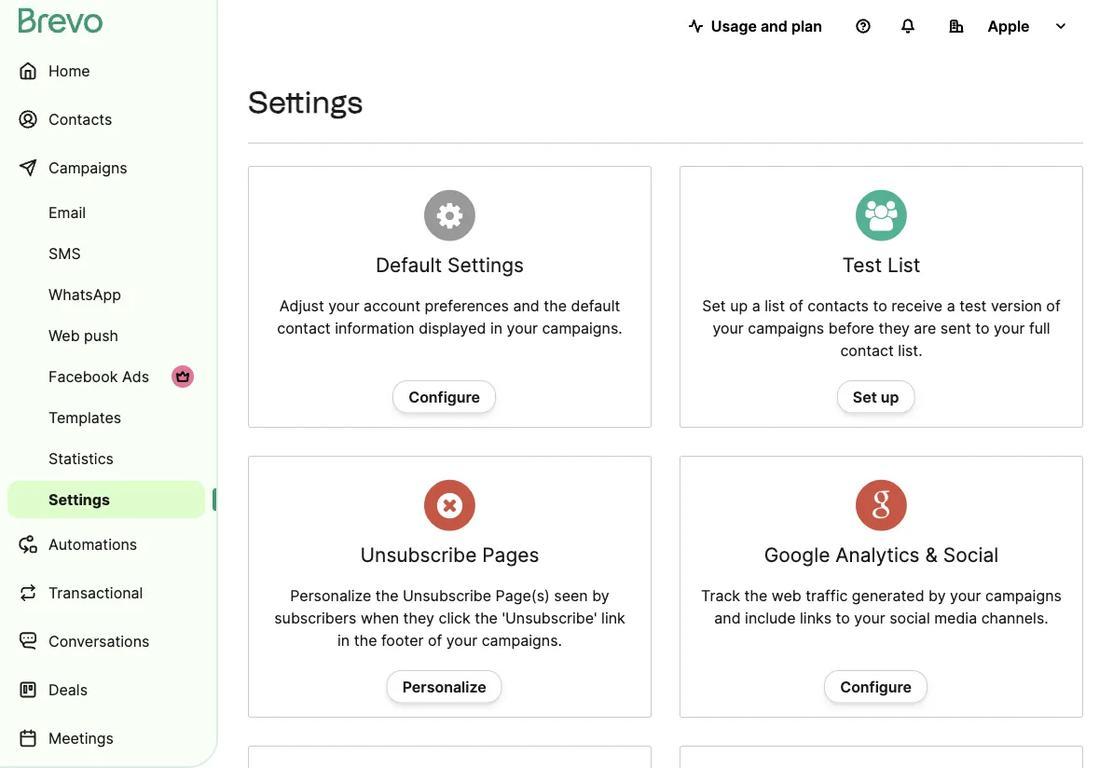 Task type: vqa. For each thing, say whether or not it's contained in the screenshot.


Task type: locate. For each thing, give the bounding box(es) containing it.
information
[[335, 319, 415, 337]]

up left list
[[730, 297, 748, 315]]

to inside the "track the web traffic generated by your campaigns and include links to your social media channels."
[[836, 609, 851, 627]]

to right links
[[836, 609, 851, 627]]

contacts link
[[7, 97, 205, 142]]

1 vertical spatial in
[[338, 632, 350, 650]]

campaigns link
[[7, 146, 205, 190]]

0 vertical spatial campaigns
[[748, 319, 825, 337]]

0 vertical spatial personalize
[[290, 587, 371, 605]]

they up the list. at the right of the page
[[879, 319, 910, 337]]

1 vertical spatial campaigns
[[986, 587, 1062, 605]]

1 vertical spatial set
[[853, 388, 877, 406]]

campaigns
[[49, 159, 127, 177]]

1 horizontal spatial settings
[[248, 84, 363, 120]]

0 horizontal spatial contact
[[277, 319, 331, 337]]

1 horizontal spatial and
[[715, 609, 741, 627]]

contact down "before"
[[841, 341, 894, 360]]

personalize inside personalize the unsubscribe page(s) seen by subscribers when they click the 'unsubscribe' link in the footer of your campaigns.
[[290, 587, 371, 605]]

2 vertical spatial and
[[715, 609, 741, 627]]

they
[[879, 319, 910, 337], [403, 609, 435, 627]]

0 horizontal spatial up
[[730, 297, 748, 315]]

0 horizontal spatial configure link
[[393, 381, 496, 414]]

and right preferences
[[513, 297, 540, 315]]

1 horizontal spatial a
[[947, 297, 956, 315]]

set for set up a list of contacts to receive a test version of your campaigns before they are sent to your full contact list.
[[703, 297, 726, 315]]

set down "before"
[[853, 388, 877, 406]]

personalize the unsubscribe page(s) seen by subscribers when they click the 'unsubscribe' link in the footer of your campaigns.
[[274, 587, 626, 650]]

0 vertical spatial contact
[[277, 319, 331, 337]]

1 vertical spatial configure
[[841, 678, 912, 696]]

in down subscribers
[[338, 632, 350, 650]]

personalize for personalize the unsubscribe page(s) seen by subscribers when they click the 'unsubscribe' link in the footer of your campaigns.
[[290, 587, 371, 605]]

transactional
[[49, 584, 143, 602]]

campaigns
[[748, 319, 825, 337], [986, 587, 1062, 605]]

personalize up subscribers
[[290, 587, 371, 605]]

the down when at the left
[[354, 632, 377, 650]]

0 horizontal spatial they
[[403, 609, 435, 627]]

and
[[761, 17, 788, 35], [513, 297, 540, 315], [715, 609, 741, 627]]

transactional link
[[7, 571, 205, 616]]

in inside adjust your account preferences and the default contact information displayed in your campaigns.
[[491, 319, 503, 337]]

unsubscribe
[[361, 543, 477, 567], [403, 587, 492, 605]]

1 horizontal spatial they
[[879, 319, 910, 337]]

1 horizontal spatial up
[[881, 388, 900, 406]]

the inside adjust your account preferences and the default contact information displayed in your campaigns.
[[544, 297, 567, 315]]

campaigns.
[[542, 319, 623, 337], [482, 632, 562, 650]]

configure
[[409, 388, 480, 406], [841, 678, 912, 696]]

click
[[439, 609, 471, 627]]

automations link
[[7, 522, 205, 567]]

unsubscribe up personalize the unsubscribe page(s) seen by subscribers when they click the 'unsubscribe' link in the footer of your campaigns.
[[361, 543, 477, 567]]

configure for analytics
[[841, 678, 912, 696]]

by up link
[[592, 587, 610, 605]]

2 vertical spatial settings
[[49, 491, 110, 509]]

0 vertical spatial campaigns.
[[542, 319, 623, 337]]

seen
[[554, 587, 588, 605]]

in
[[491, 319, 503, 337], [338, 632, 350, 650]]

personalize down footer
[[403, 678, 487, 696]]

configure down displayed
[[409, 388, 480, 406]]

0 horizontal spatial to
[[836, 609, 851, 627]]

up inside set up a list of contacts to receive a test version of your campaigns before they are sent to your full contact list.
[[730, 297, 748, 315]]

the up when at the left
[[376, 587, 399, 605]]

1 vertical spatial campaigns.
[[482, 632, 562, 650]]

your
[[329, 297, 360, 315], [507, 319, 538, 337], [713, 319, 744, 337], [994, 319, 1025, 337], [951, 587, 982, 605], [855, 609, 886, 627], [447, 632, 478, 650]]

the left default
[[544, 297, 567, 315]]

automations
[[49, 535, 137, 554]]

unsubscribe up 'click'
[[403, 587, 492, 605]]

meetings
[[49, 729, 114, 748]]

when
[[361, 609, 399, 627]]

test
[[843, 253, 883, 277]]

0 vertical spatial settings
[[248, 84, 363, 120]]

web
[[49, 326, 80, 345]]

web push link
[[7, 317, 205, 354]]

a
[[752, 297, 761, 315], [947, 297, 956, 315]]

to
[[873, 297, 888, 315], [976, 319, 990, 337], [836, 609, 851, 627]]

default
[[376, 253, 442, 277]]

contact inside adjust your account preferences and the default contact information displayed in your campaigns.
[[277, 319, 331, 337]]

1 horizontal spatial configure link
[[825, 671, 928, 704]]

1 horizontal spatial to
[[873, 297, 888, 315]]

0 horizontal spatial a
[[752, 297, 761, 315]]

0 vertical spatial and
[[761, 17, 788, 35]]

personalize
[[290, 587, 371, 605], [403, 678, 487, 696]]

contact down adjust
[[277, 319, 331, 337]]

1 vertical spatial and
[[513, 297, 540, 315]]

0 horizontal spatial by
[[592, 587, 610, 605]]

list
[[765, 297, 785, 315]]

0 horizontal spatial and
[[513, 297, 540, 315]]

1 horizontal spatial by
[[929, 587, 946, 605]]

1 by from the left
[[592, 587, 610, 605]]

your inside personalize the unsubscribe page(s) seen by subscribers when they click the 'unsubscribe' link in the footer of your campaigns.
[[447, 632, 478, 650]]

to up "before"
[[873, 297, 888, 315]]

by up 'media'
[[929, 587, 946, 605]]

0 vertical spatial to
[[873, 297, 888, 315]]

1 horizontal spatial contact
[[841, 341, 894, 360]]

0 vertical spatial up
[[730, 297, 748, 315]]

campaigns up channels.
[[986, 587, 1062, 605]]

settings
[[248, 84, 363, 120], [448, 253, 524, 277], [49, 491, 110, 509]]

by for pages
[[592, 587, 610, 605]]

and inside the "track the web traffic generated by your campaigns and include links to your social media channels."
[[715, 609, 741, 627]]

1 horizontal spatial in
[[491, 319, 503, 337]]

1 horizontal spatial set
[[853, 388, 877, 406]]

list
[[888, 253, 921, 277]]

2 by from the left
[[929, 587, 946, 605]]

campaigns down list
[[748, 319, 825, 337]]

set left list
[[703, 297, 726, 315]]

by
[[592, 587, 610, 605], [929, 587, 946, 605]]

usage and plan button
[[674, 7, 838, 45]]

1 vertical spatial personalize
[[403, 678, 487, 696]]

up
[[730, 297, 748, 315], [881, 388, 900, 406]]

configure link for analytics
[[825, 671, 928, 704]]

track
[[702, 587, 741, 605]]

1 horizontal spatial configure
[[841, 678, 912, 696]]

0 horizontal spatial personalize
[[290, 587, 371, 605]]

set inside set up a list of contacts to receive a test version of your campaigns before they are sent to your full contact list.
[[703, 297, 726, 315]]

track the web traffic generated by your campaigns and include links to your social media channels.
[[702, 587, 1062, 627]]

1 horizontal spatial of
[[790, 297, 804, 315]]

to down test
[[976, 319, 990, 337]]

footer
[[381, 632, 424, 650]]

1 horizontal spatial personalize
[[403, 678, 487, 696]]

0 horizontal spatial campaigns
[[748, 319, 825, 337]]

campaigns. down default
[[542, 319, 623, 337]]

0 horizontal spatial of
[[428, 632, 442, 650]]

2 vertical spatial to
[[836, 609, 851, 627]]

1 vertical spatial configure link
[[825, 671, 928, 704]]

templates
[[49, 409, 121, 427]]

settings link
[[7, 481, 205, 519]]

a left list
[[752, 297, 761, 315]]

of
[[790, 297, 804, 315], [1047, 297, 1061, 315], [428, 632, 442, 650]]

of up full
[[1047, 297, 1061, 315]]

facebook ads link
[[7, 358, 205, 395]]

apple button
[[935, 7, 1084, 45]]

are
[[914, 319, 937, 337]]

1 vertical spatial contact
[[841, 341, 894, 360]]

1 vertical spatial to
[[976, 319, 990, 337]]

and down 'track'
[[715, 609, 741, 627]]

0 vertical spatial in
[[491, 319, 503, 337]]

0 horizontal spatial configure
[[409, 388, 480, 406]]

apple
[[988, 17, 1030, 35]]

deals
[[49, 681, 88, 699]]

configure for settings
[[409, 388, 480, 406]]

campaigns inside set up a list of contacts to receive a test version of your campaigns before they are sent to your full contact list.
[[748, 319, 825, 337]]

up down the list. at the right of the page
[[881, 388, 900, 406]]

default settings
[[376, 253, 524, 277]]

by inside personalize the unsubscribe page(s) seen by subscribers when they click the 'unsubscribe' link in the footer of your campaigns.
[[592, 587, 610, 605]]

0 horizontal spatial in
[[338, 632, 350, 650]]

preferences
[[425, 297, 509, 315]]

set
[[703, 297, 726, 315], [853, 388, 877, 406]]

whatsapp link
[[7, 276, 205, 313]]

of right list
[[790, 297, 804, 315]]

1 vertical spatial up
[[881, 388, 900, 406]]

of down 'click'
[[428, 632, 442, 650]]

the up include
[[745, 587, 768, 605]]

0 vertical spatial they
[[879, 319, 910, 337]]

1 vertical spatial unsubscribe
[[403, 587, 492, 605]]

unsubscribe pages
[[361, 543, 540, 567]]

by inside the "track the web traffic generated by your campaigns and include links to your social media channels."
[[929, 587, 946, 605]]

link
[[602, 609, 626, 627]]

list.
[[899, 341, 923, 360]]

2 horizontal spatial and
[[761, 17, 788, 35]]

1 vertical spatial settings
[[448, 253, 524, 277]]

contact
[[277, 319, 331, 337], [841, 341, 894, 360]]

they up footer
[[403, 609, 435, 627]]

the inside the "track the web traffic generated by your campaigns and include links to your social media channels."
[[745, 587, 768, 605]]

0 vertical spatial set
[[703, 297, 726, 315]]

full
[[1030, 319, 1051, 337]]

a left test
[[947, 297, 956, 315]]

conversations link
[[7, 619, 205, 664]]

configure down social
[[841, 678, 912, 696]]

0 horizontal spatial set
[[703, 297, 726, 315]]

2 horizontal spatial to
[[976, 319, 990, 337]]

in down preferences
[[491, 319, 503, 337]]

1 horizontal spatial campaigns
[[986, 587, 1062, 605]]

up for set up
[[881, 388, 900, 406]]

and left the plan
[[761, 17, 788, 35]]

0 vertical spatial configure
[[409, 388, 480, 406]]

configure link down social
[[825, 671, 928, 704]]

contacts
[[808, 297, 869, 315]]

the
[[544, 297, 567, 315], [376, 587, 399, 605], [745, 587, 768, 605], [475, 609, 498, 627], [354, 632, 377, 650]]

campaigns. down 'unsubscribe'
[[482, 632, 562, 650]]

unsubscribe inside personalize the unsubscribe page(s) seen by subscribers when they click the 'unsubscribe' link in the footer of your campaigns.
[[403, 587, 492, 605]]

configure link down displayed
[[393, 381, 496, 414]]

0 vertical spatial configure link
[[393, 381, 496, 414]]

1 vertical spatial they
[[403, 609, 435, 627]]



Task type: describe. For each thing, give the bounding box(es) containing it.
pages
[[482, 543, 540, 567]]

campaigns. inside personalize the unsubscribe page(s) seen by subscribers when they click the 'unsubscribe' link in the footer of your campaigns.
[[482, 632, 562, 650]]

email
[[49, 203, 86, 222]]

by for analytics
[[929, 587, 946, 605]]

include
[[745, 609, 796, 627]]

social
[[890, 609, 931, 627]]

web
[[772, 587, 802, 605]]

contacts
[[49, 110, 112, 128]]

2 horizontal spatial settings
[[448, 253, 524, 277]]

version
[[991, 297, 1043, 315]]

sms
[[49, 244, 81, 263]]

campaigns. inside adjust your account preferences and the default contact information displayed in your campaigns.
[[542, 319, 623, 337]]

test list
[[843, 253, 921, 277]]

push
[[84, 326, 118, 345]]

ads
[[122, 368, 149, 386]]

email link
[[7, 194, 205, 231]]

configure link for settings
[[393, 381, 496, 414]]

'unsubscribe'
[[502, 609, 598, 627]]

generated
[[852, 587, 925, 605]]

analytics
[[836, 543, 920, 567]]

home link
[[7, 49, 205, 93]]

statistics link
[[7, 440, 205, 478]]

2 horizontal spatial of
[[1047, 297, 1061, 315]]

traffic
[[806, 587, 848, 605]]

left___rvooi image
[[175, 369, 190, 384]]

adjust
[[280, 297, 324, 315]]

links
[[800, 609, 832, 627]]

campaigns inside the "track the web traffic generated by your campaigns and include links to your social media channels."
[[986, 587, 1062, 605]]

default
[[571, 297, 621, 315]]

1 a from the left
[[752, 297, 761, 315]]

set up link
[[837, 381, 915, 414]]

deals link
[[7, 668, 205, 713]]

home
[[49, 62, 90, 80]]

set up a list of contacts to receive a test version of your campaigns before they are sent to your full contact list.
[[703, 297, 1061, 360]]

social
[[944, 543, 999, 567]]

templates link
[[7, 399, 205, 437]]

usage and plan
[[711, 17, 823, 35]]

set for set up
[[853, 388, 877, 406]]

facebook ads
[[49, 368, 149, 386]]

and inside adjust your account preferences and the default contact information displayed in your campaigns.
[[513, 297, 540, 315]]

plan
[[792, 17, 823, 35]]

personalize link
[[387, 671, 502, 704]]

in inside personalize the unsubscribe page(s) seen by subscribers when they click the 'unsubscribe' link in the footer of your campaigns.
[[338, 632, 350, 650]]

web push
[[49, 326, 118, 345]]

sms link
[[7, 235, 205, 272]]

2 a from the left
[[947, 297, 956, 315]]

account
[[364, 297, 421, 315]]

they inside personalize the unsubscribe page(s) seen by subscribers when they click the 'unsubscribe' link in the footer of your campaigns.
[[403, 609, 435, 627]]

contact inside set up a list of contacts to receive a test version of your campaigns before they are sent to your full contact list.
[[841, 341, 894, 360]]

set up
[[853, 388, 900, 406]]

they inside set up a list of contacts to receive a test version of your campaigns before they are sent to your full contact list.
[[879, 319, 910, 337]]

0 vertical spatial unsubscribe
[[361, 543, 477, 567]]

adjust your account preferences and the default contact information displayed in your campaigns.
[[277, 297, 623, 337]]

up for set up a list of contacts to receive a test version of your campaigns before they are sent to your full contact list.
[[730, 297, 748, 315]]

and inside "button"
[[761, 17, 788, 35]]

page(s)
[[496, 587, 550, 605]]

google analytics & social
[[765, 543, 999, 567]]

google
[[765, 543, 830, 567]]

channels.
[[982, 609, 1049, 627]]

facebook
[[49, 368, 118, 386]]

media
[[935, 609, 978, 627]]

meetings link
[[7, 716, 205, 761]]

whatsapp
[[49, 285, 121, 304]]

sent
[[941, 319, 972, 337]]

the right 'click'
[[475, 609, 498, 627]]

test
[[960, 297, 987, 315]]

usage
[[711, 17, 757, 35]]

personalize for personalize
[[403, 678, 487, 696]]

before
[[829, 319, 875, 337]]

conversations
[[49, 632, 150, 651]]

of inside personalize the unsubscribe page(s) seen by subscribers when they click the 'unsubscribe' link in the footer of your campaigns.
[[428, 632, 442, 650]]

&
[[926, 543, 938, 567]]

receive
[[892, 297, 943, 315]]

statistics
[[49, 450, 114, 468]]

0 horizontal spatial settings
[[49, 491, 110, 509]]

subscribers
[[274, 609, 357, 627]]

displayed
[[419, 319, 486, 337]]



